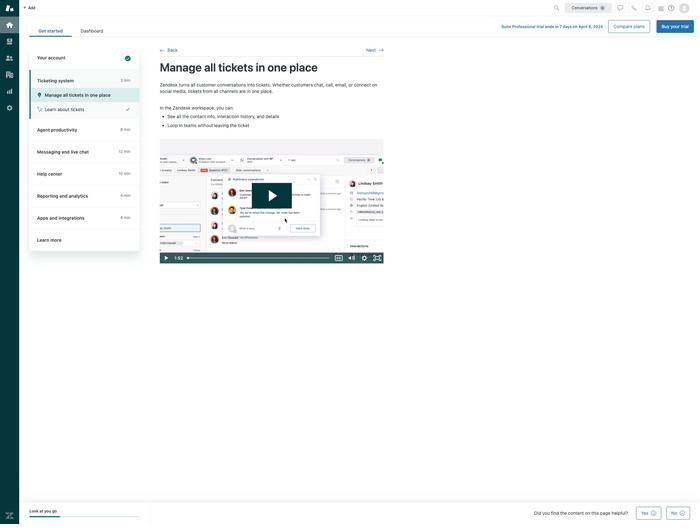 Task type: locate. For each thing, give the bounding box(es) containing it.
tab list
[[29, 25, 112, 37]]

heading
[[29, 47, 139, 70]]

footer
[[19, 503, 700, 525]]

button displays agent's chat status as invisible. image
[[618, 5, 623, 10]]

progress-bar progress bar
[[29, 517, 139, 518]]

video element
[[160, 139, 384, 264]]

tab
[[72, 25, 112, 37]]

zendesk support image
[[5, 4, 14, 12]]

get started image
[[5, 21, 14, 29]]

customers image
[[5, 54, 14, 62]]

zendesk products image
[[659, 6, 664, 11]]

region
[[160, 82, 384, 264]]

video thumbnail image
[[160, 139, 384, 264], [160, 139, 384, 264]]

progress bar image
[[29, 517, 60, 518]]

main element
[[0, 0, 19, 525]]



Task type: describe. For each thing, give the bounding box(es) containing it.
reporting image
[[5, 87, 14, 96]]

zendesk image
[[5, 512, 14, 521]]

April 8, 2024 text field
[[579, 24, 604, 29]]

admin image
[[5, 104, 14, 112]]

views image
[[5, 37, 14, 46]]

organizations image
[[5, 71, 14, 79]]

content-title region
[[160, 63, 384, 72]]

get help image
[[669, 5, 675, 11]]

notifications image
[[646, 5, 651, 10]]



